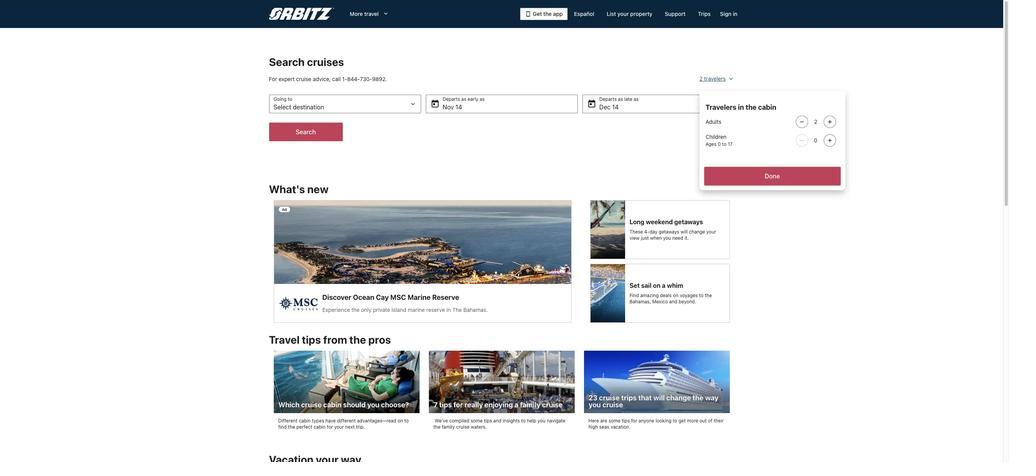 Task type: describe. For each thing, give the bounding box(es) containing it.
we've
[[435, 418, 448, 424]]

search for search cruises
[[269, 56, 305, 68]]

1-
[[342, 76, 347, 82]]

different cabin types have different advantages—read on to find the perfect cabin for your next trip.
[[278, 418, 409, 430]]

app
[[554, 10, 563, 17]]

enjoying
[[485, 401, 513, 409]]

more travel button
[[344, 7, 396, 21]]

it.
[[685, 235, 689, 241]]

will inside 23 cruise trips that will change the way you cruise
[[654, 394, 665, 402]]

the inside 23 cruise trips that will change the way you cruise
[[693, 394, 704, 402]]

7
[[434, 401, 438, 409]]

insights
[[503, 418, 520, 424]]

to inside children ages 0 to 17
[[723, 141, 727, 147]]

dec
[[600, 104, 611, 111]]

travel tips from the pros
[[269, 333, 391, 346]]

change inside 23 cruise trips that will change the way you cruise
[[667, 394, 691, 402]]

2 travelers
[[700, 75, 726, 82]]

high
[[589, 424, 598, 430]]

that
[[639, 394, 652, 402]]

17
[[728, 141, 733, 147]]

decrease adults in room 1 image
[[798, 119, 807, 125]]

types
[[312, 418, 324, 424]]

0 vertical spatial on
[[654, 282, 661, 289]]

4-
[[645, 229, 650, 235]]

you up advantages—read
[[367, 401, 380, 409]]

844-
[[347, 76, 360, 82]]

just
[[641, 235, 649, 241]]

different
[[278, 418, 298, 424]]

we've compiled some tips and insights to help you navigate the family cruise waters.
[[434, 418, 566, 430]]

sign in button
[[718, 7, 741, 21]]

your inside different cabin types have different advantages—read on to find the perfect cabin for your next trip.
[[335, 424, 344, 430]]

are
[[601, 418, 608, 424]]

long
[[630, 219, 645, 226]]

the inside set sail on a whim find amazing deals on voyages to the bahamas, mexico and beyond.
[[705, 293, 713, 298]]

children ages 0 to 17
[[706, 134, 733, 147]]

support
[[665, 10, 686, 17]]

for inside different cabin types have different advantages—read on to find the perfect cabin for your next trip.
[[327, 424, 333, 430]]

you inside long weekend getaways these 4-day getaways will change your view just when you need it.
[[664, 235, 672, 241]]

next
[[346, 424, 355, 430]]

change inside long weekend getaways these 4-day getaways will change your view just when you need it.
[[690, 229, 706, 235]]

have
[[326, 418, 336, 424]]

property
[[631, 10, 653, 17]]

the inside different cabin types have different advantages—read on to find the perfect cabin for your next trip.
[[288, 424, 295, 430]]

travelers
[[705, 75, 726, 82]]

orbitz logo image
[[269, 8, 335, 20]]

español
[[575, 10, 595, 17]]

compiled
[[450, 418, 470, 424]]

sail
[[642, 282, 652, 289]]

medium image
[[728, 75, 735, 82]]

and inside set sail on a whim find amazing deals on voyages to the bahamas, mexico and beyond.
[[670, 299, 678, 305]]

to inside we've compiled some tips and insights to help you navigate the family cruise waters.
[[522, 418, 526, 424]]

weekend
[[646, 219, 673, 226]]

need
[[673, 235, 684, 241]]

2 travelers button
[[700, 72, 735, 86]]

done button
[[705, 167, 841, 186]]

perfect
[[297, 424, 313, 430]]

list your property link
[[601, 7, 659, 21]]

more
[[350, 10, 363, 17]]

which cruise cabin should you choose?
[[278, 401, 409, 409]]

dec 14
[[600, 104, 619, 111]]

help
[[527, 418, 537, 424]]

sign
[[721, 10, 732, 17]]

increase children in room 1 image
[[826, 137, 835, 144]]

ages
[[706, 141, 717, 147]]

nov 14
[[443, 104, 462, 111]]

trips
[[699, 10, 711, 17]]

to inside set sail on a whim find amazing deals on voyages to the bahamas, mexico and beyond.
[[700, 293, 704, 298]]

different
[[337, 418, 356, 424]]

9892.
[[372, 76, 387, 82]]

1 horizontal spatial family
[[520, 401, 541, 409]]

these
[[630, 229, 644, 235]]

search button
[[269, 123, 343, 141]]

children
[[706, 134, 727, 140]]

here are some tips for anyone looking to get more out of their high seas vacation.
[[589, 418, 724, 430]]

which
[[278, 401, 300, 409]]

travelers
[[706, 103, 737, 111]]

main content containing search cruises
[[0, 28, 1004, 462]]

cruise right 23 at the right of the page
[[599, 394, 620, 402]]

travelers in the cabin
[[706, 103, 777, 111]]

get
[[533, 10, 542, 17]]

support link
[[659, 7, 692, 21]]

will inside long weekend getaways these 4-day getaways will change your view just when you need it.
[[681, 229, 688, 235]]

search cruises
[[269, 56, 344, 68]]

family inside we've compiled some tips and insights to help you navigate the family cruise waters.
[[442, 424, 455, 430]]

list your property
[[607, 10, 653, 17]]



Task type: locate. For each thing, give the bounding box(es) containing it.
some for for
[[471, 418, 483, 424]]

in inside dropdown button
[[733, 10, 738, 17]]

tips left the from
[[302, 333, 321, 346]]

for
[[454, 401, 463, 409], [632, 418, 638, 424], [327, 424, 333, 430]]

search
[[269, 56, 305, 68], [296, 128, 316, 135]]

0 vertical spatial will
[[681, 229, 688, 235]]

your inside long weekend getaways these 4-day getaways will change your view just when you need it.
[[707, 229, 717, 235]]

beyond.
[[679, 299, 697, 305]]

the inside we've compiled some tips and insights to help you navigate the family cruise waters.
[[434, 424, 441, 430]]

their
[[714, 418, 724, 424]]

the right voyages
[[705, 293, 713, 298]]

travel tips from the pros region
[[265, 329, 740, 444]]

pros
[[369, 333, 391, 346]]

increase adults in room 1 image
[[826, 119, 835, 125]]

0
[[718, 141, 721, 147]]

the left "way"
[[693, 394, 704, 402]]

0 vertical spatial change
[[690, 229, 706, 235]]

and inside we've compiled some tips and insights to help you navigate the family cruise waters.
[[494, 418, 502, 424]]

the left pros
[[350, 333, 366, 346]]

1 horizontal spatial your
[[618, 10, 629, 17]]

download the app button image
[[525, 11, 532, 17]]

cruise right expert
[[296, 76, 312, 82]]

0 vertical spatial and
[[670, 299, 678, 305]]

14 inside the dec 14 button
[[613, 104, 619, 111]]

voyages
[[680, 293, 698, 298]]

1 vertical spatial will
[[654, 394, 665, 402]]

tips inside here are some tips for anyone looking to get more out of their high seas vacation.
[[622, 418, 630, 424]]

family
[[520, 401, 541, 409], [442, 424, 455, 430]]

1 horizontal spatial a
[[663, 282, 666, 289]]

for left anyone
[[632, 418, 638, 424]]

getaways
[[675, 219, 704, 226], [659, 229, 680, 235]]

1 horizontal spatial will
[[681, 229, 688, 235]]

to right 0
[[723, 141, 727, 147]]

decrease children in room 1 image
[[798, 137, 807, 144]]

seas
[[600, 424, 610, 430]]

0 horizontal spatial will
[[654, 394, 665, 402]]

family down we've
[[442, 424, 455, 430]]

choose?
[[381, 401, 409, 409]]

0 horizontal spatial for
[[327, 424, 333, 430]]

0 vertical spatial your
[[618, 10, 629, 17]]

will up the it.
[[681, 229, 688, 235]]

some for trips
[[609, 418, 621, 424]]

0 vertical spatial family
[[520, 401, 541, 409]]

0 vertical spatial a
[[663, 282, 666, 289]]

730-
[[360, 76, 372, 82]]

some up waters.
[[471, 418, 483, 424]]

the right get
[[544, 10, 552, 17]]

for expert cruise advice, call 1-844-730-9892.
[[269, 76, 387, 82]]

the down we've
[[434, 424, 441, 430]]

list
[[607, 10, 617, 17]]

trip.
[[356, 424, 365, 430]]

14 right dec
[[613, 104, 619, 111]]

bahamas,
[[630, 299, 652, 305]]

tips
[[302, 333, 321, 346], [439, 401, 452, 409], [484, 418, 492, 424], [622, 418, 630, 424]]

to down choose?
[[405, 418, 409, 424]]

you inside we've compiled some tips and insights to help you navigate the family cruise waters.
[[538, 418, 546, 424]]

change
[[690, 229, 706, 235], [667, 394, 691, 402]]

1 vertical spatial getaways
[[659, 229, 680, 235]]

search inside button
[[296, 128, 316, 135]]

your inside list your property link
[[618, 10, 629, 17]]

what's
[[269, 183, 305, 196]]

on inside different cabin types have different advantages—read on to find the perfect cabin for your next trip.
[[398, 418, 403, 424]]

out
[[700, 418, 707, 424]]

1 vertical spatial for
[[632, 418, 638, 424]]

nov
[[443, 104, 454, 111]]

and
[[670, 299, 678, 305], [494, 418, 502, 424]]

a up deals
[[663, 282, 666, 289]]

in right travelers
[[739, 103, 745, 111]]

1 horizontal spatial and
[[670, 299, 678, 305]]

1 vertical spatial on
[[674, 293, 679, 298]]

2 horizontal spatial your
[[707, 229, 717, 235]]

vacation.
[[611, 424, 631, 430]]

search for search
[[296, 128, 316, 135]]

tips right 7
[[439, 401, 452, 409]]

really
[[465, 401, 483, 409]]

you right help
[[538, 418, 546, 424]]

cruise inside we've compiled some tips and insights to help you navigate the family cruise waters.
[[457, 424, 470, 430]]

you up here
[[589, 401, 601, 409]]

a inside region
[[515, 401, 519, 409]]

cruise
[[296, 76, 312, 82], [599, 394, 620, 402], [301, 401, 322, 409], [542, 401, 563, 409], [603, 401, 623, 409], [457, 424, 470, 430]]

travel
[[365, 10, 379, 17]]

español button
[[568, 7, 601, 21]]

on
[[654, 282, 661, 289], [674, 293, 679, 298], [398, 418, 403, 424]]

the down the different
[[288, 424, 295, 430]]

get the app
[[533, 10, 563, 17]]

to inside different cabin types have different advantages—read on to find the perfect cabin for your next trip.
[[405, 418, 409, 424]]

0 vertical spatial in
[[733, 10, 738, 17]]

0 horizontal spatial 14
[[456, 104, 462, 111]]

in for sign
[[733, 10, 738, 17]]

nov 14 button
[[426, 95, 578, 113]]

0 horizontal spatial a
[[515, 401, 519, 409]]

2 14 from the left
[[613, 104, 619, 111]]

14
[[456, 104, 462, 111], [613, 104, 619, 111]]

for left really
[[454, 401, 463, 409]]

what's new region
[[265, 179, 740, 329]]

cruise up the types
[[301, 401, 322, 409]]

and left insights
[[494, 418, 502, 424]]

trips
[[622, 394, 637, 402]]

on down choose?
[[398, 418, 403, 424]]

on right sail
[[654, 282, 661, 289]]

cruises
[[307, 56, 344, 68]]

14 right nov
[[456, 104, 462, 111]]

some inside here are some tips for anyone looking to get more out of their high seas vacation.
[[609, 418, 621, 424]]

1 vertical spatial and
[[494, 418, 502, 424]]

to left the get on the right
[[673, 418, 678, 424]]

deals
[[661, 293, 672, 298]]

1 horizontal spatial some
[[609, 418, 621, 424]]

day
[[650, 229, 658, 235]]

expert
[[279, 76, 295, 82]]

you inside 23 cruise trips that will change the way you cruise
[[589, 401, 601, 409]]

tips up vacation. on the right bottom of page
[[622, 418, 630, 424]]

2
[[700, 75, 703, 82]]

0 horizontal spatial and
[[494, 418, 502, 424]]

of
[[709, 418, 713, 424]]

dec 14 button
[[583, 95, 735, 113]]

2 vertical spatial on
[[398, 418, 403, 424]]

to inside here are some tips for anyone looking to get more out of their high seas vacation.
[[673, 418, 678, 424]]

cabin
[[759, 103, 777, 111], [323, 401, 342, 409], [299, 418, 311, 424], [314, 424, 326, 430]]

long weekend getaways these 4-day getaways will change your view just when you need it.
[[630, 219, 717, 241]]

for
[[269, 76, 277, 82]]

cruise down compiled
[[457, 424, 470, 430]]

get
[[679, 418, 686, 424]]

main content
[[0, 28, 1004, 462]]

1 14 from the left
[[456, 104, 462, 111]]

advice,
[[313, 76, 331, 82]]

a inside set sail on a whim find amazing deals on voyages to the bahamas, mexico and beyond.
[[663, 282, 666, 289]]

adults
[[706, 118, 722, 125]]

tips inside we've compiled some tips and insights to help you navigate the family cruise waters.
[[484, 418, 492, 424]]

in inside main content
[[739, 103, 745, 111]]

1 vertical spatial in
[[739, 103, 745, 111]]

some
[[471, 418, 483, 424], [609, 418, 621, 424]]

cruise up navigate
[[542, 401, 563, 409]]

will right 'that'
[[654, 394, 665, 402]]

0 horizontal spatial on
[[398, 418, 403, 424]]

done
[[765, 173, 781, 180]]

a up insights
[[515, 401, 519, 409]]

some inside we've compiled some tips and insights to help you navigate the family cruise waters.
[[471, 418, 483, 424]]

when
[[651, 235, 662, 241]]

1 horizontal spatial 14
[[613, 104, 619, 111]]

for inside here are some tips for anyone looking to get more out of their high seas vacation.
[[632, 418, 638, 424]]

call
[[332, 76, 341, 82]]

some up vacation. on the right bottom of page
[[609, 418, 621, 424]]

0 horizontal spatial your
[[335, 424, 344, 430]]

to right voyages
[[700, 293, 704, 298]]

0 horizontal spatial family
[[442, 424, 455, 430]]

family up help
[[520, 401, 541, 409]]

the right travelers
[[746, 103, 757, 111]]

sign in
[[721, 10, 738, 17]]

will
[[681, 229, 688, 235], [654, 394, 665, 402]]

from
[[324, 333, 347, 346]]

getaways up need
[[659, 229, 680, 235]]

get the app link
[[520, 8, 568, 20]]

way
[[705, 394, 719, 402]]

set sail on a whim find amazing deals on voyages to the bahamas, mexico and beyond.
[[630, 282, 713, 305]]

cruise up are
[[603, 401, 623, 409]]

view
[[630, 235, 640, 241]]

1 vertical spatial search
[[296, 128, 316, 135]]

find
[[278, 424, 287, 430]]

14 inside nov 14 button
[[456, 104, 462, 111]]

tips up waters.
[[484, 418, 492, 424]]

for down the have
[[327, 424, 333, 430]]

1 horizontal spatial for
[[454, 401, 463, 409]]

on right deals
[[674, 293, 679, 298]]

0 vertical spatial for
[[454, 401, 463, 409]]

to left help
[[522, 418, 526, 424]]

find
[[630, 293, 640, 298]]

what's new
[[269, 183, 329, 196]]

14 for nov 14
[[456, 104, 462, 111]]

2 some from the left
[[609, 418, 621, 424]]

whim
[[668, 282, 684, 289]]

travel
[[269, 333, 300, 346]]

23 cruise trips that will change the way you cruise
[[589, 394, 719, 409]]

more travel
[[350, 10, 379, 17]]

trips link
[[692, 7, 718, 21]]

1 horizontal spatial on
[[654, 282, 661, 289]]

1 horizontal spatial in
[[739, 103, 745, 111]]

7 tips for really enjoying a family cruise
[[434, 401, 563, 409]]

amazing
[[641, 293, 659, 298]]

in for travelers
[[739, 103, 745, 111]]

1 vertical spatial a
[[515, 401, 519, 409]]

in right sign
[[733, 10, 738, 17]]

1 vertical spatial change
[[667, 394, 691, 402]]

2 horizontal spatial on
[[674, 293, 679, 298]]

new
[[308, 183, 329, 196]]

and down deals
[[670, 299, 678, 305]]

2 horizontal spatial for
[[632, 418, 638, 424]]

getaways up the it.
[[675, 219, 704, 226]]

you left need
[[664, 235, 672, 241]]

should
[[343, 401, 366, 409]]

0 horizontal spatial in
[[733, 10, 738, 17]]

2 vertical spatial for
[[327, 424, 333, 430]]

0 vertical spatial getaways
[[675, 219, 704, 226]]

1 some from the left
[[471, 418, 483, 424]]

1 vertical spatial family
[[442, 424, 455, 430]]

mexico
[[653, 299, 668, 305]]

anyone
[[639, 418, 655, 424]]

more
[[688, 418, 699, 424]]

1 vertical spatial your
[[707, 229, 717, 235]]

waters.
[[471, 424, 487, 430]]

14 for dec 14
[[613, 104, 619, 111]]

0 vertical spatial search
[[269, 56, 305, 68]]

0 horizontal spatial some
[[471, 418, 483, 424]]

2 vertical spatial your
[[335, 424, 344, 430]]



Task type: vqa. For each thing, say whether or not it's contained in the screenshot.
Get in the top of the page
yes



